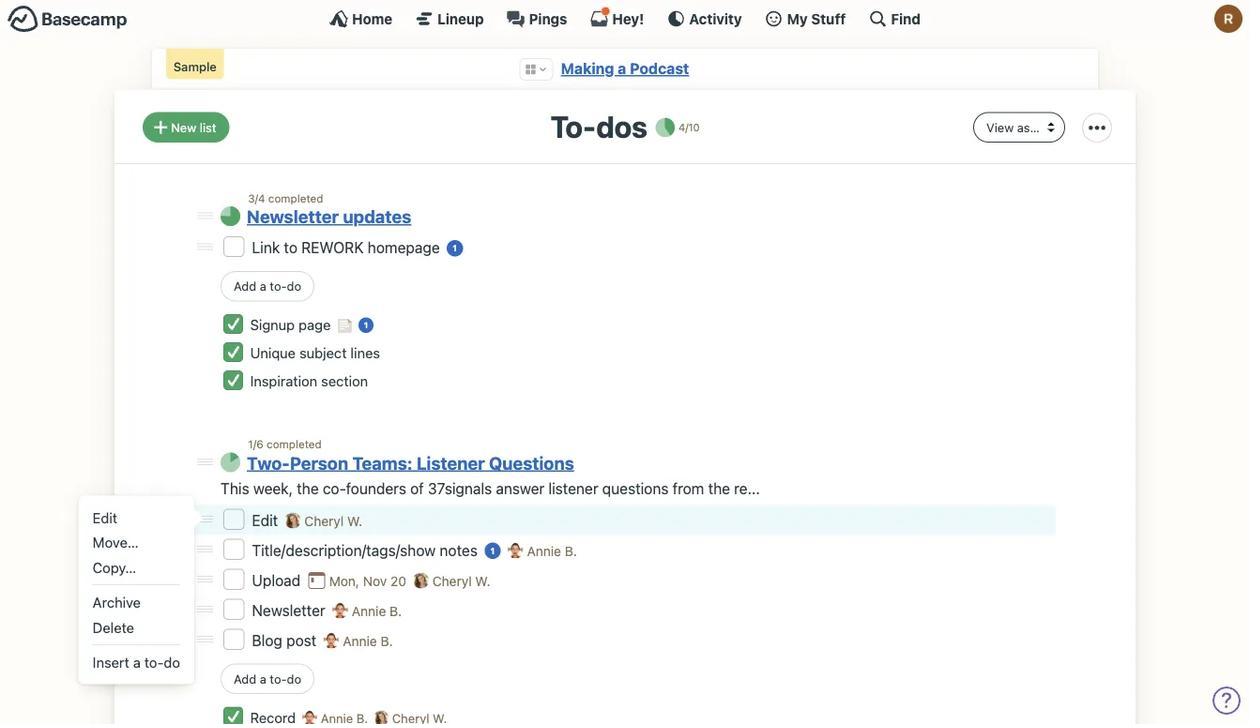 Task type: vqa. For each thing, say whether or not it's contained in the screenshot.
'do' inside Insert a to-do link
yes



Task type: describe. For each thing, give the bounding box(es) containing it.
37signals
[[428, 480, 492, 498]]

to
[[284, 239, 298, 257]]

newsletter updates link
[[247, 207, 411, 227]]

newsletter for 'newsletter' link
[[252, 602, 329, 620]]

2 vertical spatial to-
[[270, 672, 287, 686]]

my
[[787, 10, 808, 27]]

do for 2nd add a to-do button from the bottom
[[287, 279, 301, 293]]

20
[[391, 574, 407, 589]]

archive delete
[[93, 595, 141, 636]]

a down 'blog' at left
[[260, 672, 266, 686]]

new
[[171, 120, 196, 134]]

a right making
[[618, 60, 627, 77]]

link to rework homepage 1
[[252, 239, 457, 257]]

notes
[[440, 542, 478, 559]]

two-
[[247, 453, 290, 474]]

title/description/tags/show notes 1
[[252, 542, 495, 559]]

archive link
[[88, 590, 185, 615]]

1 inside title/description/tags/show notes 1
[[491, 546, 495, 556]]

find
[[891, 10, 921, 27]]

two-person teams: listener questions
[[247, 453, 574, 474]]

of
[[410, 480, 424, 498]]

4/10
[[679, 121, 700, 134]]

blog post link
[[252, 632, 321, 650]]

newsletter updates
[[247, 207, 411, 227]]

section
[[321, 373, 368, 390]]

1 link for title/description/tags/show notes
[[485, 543, 501, 560]]

1 inside link to rework homepage 1
[[453, 243, 457, 253]]

as…
[[1018, 120, 1040, 134]]

to-dos
[[551, 108, 648, 144]]

person
[[290, 453, 348, 474]]

two-person teams: listener questions link
[[247, 453, 574, 474]]

pings button
[[507, 9, 567, 28]]

copy…
[[93, 559, 136, 576]]

signup page
[[250, 317, 335, 333]]

edit for edit move… copy…
[[93, 510, 117, 526]]

view as… button
[[974, 112, 1066, 143]]

making a podcast
[[561, 60, 689, 77]]

re...
[[734, 480, 760, 498]]

nov
[[363, 574, 387, 589]]

making a podcast link
[[561, 60, 689, 77]]

edit move… copy…
[[93, 510, 139, 576]]

annie b. link for blog post
[[343, 634, 393, 649]]

1 horizontal spatial cheryl walters image
[[374, 711, 389, 725]]

annie b. for blog post
[[343, 634, 393, 649]]

delete
[[93, 620, 134, 636]]

a right insert
[[133, 655, 141, 671]]

newsletter link
[[252, 602, 329, 620]]

annie b. link for newsletter
[[352, 604, 402, 619]]

sample element
[[166, 49, 224, 79]]

0 vertical spatial to-
[[270, 279, 287, 293]]

listener
[[417, 453, 485, 474]]

homepage
[[368, 239, 440, 257]]

2 add a to-do button from the top
[[221, 664, 315, 695]]

founders
[[346, 480, 406, 498]]

rework
[[301, 239, 364, 257]]

mon,
[[329, 574, 360, 589]]

listener
[[549, 480, 599, 498]]

1 vertical spatial to-
[[144, 655, 164, 671]]

unique
[[250, 345, 296, 362]]

w. for top 'cheryl w.' link
[[347, 513, 363, 529]]

updates
[[343, 207, 411, 227]]

dos
[[596, 108, 648, 144]]

questions
[[603, 480, 669, 498]]

cheryl walters image for top 'cheryl w.' link
[[285, 513, 301, 529]]

post
[[286, 632, 317, 650]]

1/6 completed link
[[248, 438, 322, 451]]

1 the from the left
[[297, 480, 319, 498]]

2 the from the left
[[708, 480, 730, 498]]

w. for right 'cheryl w.' link
[[475, 574, 491, 589]]

edit for edit
[[252, 512, 282, 529]]

sample
[[174, 59, 217, 73]]

1/6
[[248, 438, 264, 451]]

3/4 completed link
[[248, 191, 323, 205]]

lineup
[[438, 10, 484, 27]]

my stuff
[[787, 10, 846, 27]]

blog
[[252, 632, 283, 650]]

list
[[200, 120, 216, 134]]

switch accounts image
[[8, 5, 128, 34]]

making
[[561, 60, 614, 77]]

stuff
[[811, 10, 846, 27]]

home link
[[330, 9, 393, 28]]

cheryl for top 'cheryl w.' link
[[305, 513, 344, 529]]

completed for two-
[[267, 438, 322, 451]]

1/6 completed
[[248, 438, 322, 451]]

cheryl w. for top 'cheryl w.' link
[[305, 513, 363, 529]]

annie bryan image for newsletter
[[332, 603, 348, 619]]

do for first add a to-do button from the bottom of the page
[[287, 672, 301, 686]]

upload link
[[252, 572, 305, 589]]

annie bryan image
[[303, 711, 317, 725]]

home
[[352, 10, 393, 27]]

link to rework homepage link
[[252, 239, 444, 257]]

inspiration section
[[250, 373, 368, 390]]

1 horizontal spatial edit link
[[252, 512, 282, 529]]

copy… link
[[88, 555, 185, 580]]

this
[[221, 480, 249, 498]]

annie for blog post
[[343, 634, 377, 649]]

add for first add a to-do button from the bottom of the page
[[234, 672, 256, 686]]

co-
[[323, 480, 346, 498]]

link
[[252, 239, 280, 257]]

a down link at the left of page
[[260, 279, 266, 293]]

move… link
[[88, 530, 185, 555]]

upload
[[252, 572, 305, 589]]

newsletter for newsletter updates
[[247, 207, 339, 227]]

delete link
[[88, 615, 185, 640]]

annie for newsletter
[[352, 604, 386, 619]]



Task type: locate. For each thing, give the bounding box(es) containing it.
0 horizontal spatial the
[[297, 480, 319, 498]]

1 vertical spatial cheryl
[[433, 574, 472, 589]]

answer
[[496, 480, 545, 498]]

do down to on the top
[[287, 279, 301, 293]]

unique subject lines link
[[250, 345, 380, 362]]

1 horizontal spatial 1 link
[[447, 240, 463, 257]]

annie b. link
[[527, 543, 577, 559], [352, 604, 402, 619], [343, 634, 393, 649]]

archive
[[93, 595, 141, 611]]

my stuff button
[[765, 9, 846, 28]]

1 link
[[447, 240, 463, 257], [358, 318, 374, 334], [485, 543, 501, 560]]

add a to-do button down 'blog' at left
[[221, 664, 315, 695]]

1 vertical spatial 1 link
[[358, 318, 374, 334]]

insert a to-do
[[93, 655, 180, 671]]

find button
[[869, 9, 921, 28]]

edit link
[[88, 505, 185, 530], [252, 512, 282, 529]]

lines
[[351, 345, 380, 362]]

0 vertical spatial annie b. link
[[527, 543, 577, 559]]

1 vertical spatial annie
[[352, 604, 386, 619]]

0 horizontal spatial cheryl walters image
[[285, 513, 301, 529]]

annie b. link down listener
[[527, 543, 577, 559]]

completed for newsletter
[[268, 191, 323, 205]]

annie b. for newsletter
[[352, 604, 402, 619]]

cheryl walters image
[[285, 513, 301, 529], [413, 573, 429, 589], [374, 711, 389, 725]]

1 vertical spatial add a to-do button
[[221, 664, 315, 695]]

add a to-do down link at the left of page
[[234, 279, 301, 293]]

the left the 'co-'
[[297, 480, 319, 498]]

0 vertical spatial add
[[234, 279, 256, 293]]

0 vertical spatial completed
[[268, 191, 323, 205]]

w.
[[347, 513, 363, 529], [475, 574, 491, 589]]

lineup link
[[415, 9, 484, 28]]

this week, the co-founders of 37signals answer listener questions from the re...
[[221, 480, 760, 498]]

1 horizontal spatial the
[[708, 480, 730, 498]]

1 horizontal spatial cheryl w.
[[433, 574, 491, 589]]

signup
[[250, 317, 295, 333]]

0 horizontal spatial cheryl w. link
[[305, 513, 363, 529]]

0 vertical spatial newsletter
[[247, 207, 339, 227]]

1 right the homepage
[[453, 243, 457, 253]]

activity
[[689, 10, 742, 27]]

annie b. link down 'mon, nov 20'
[[343, 634, 393, 649]]

annie down answer
[[527, 543, 561, 559]]

subject
[[300, 345, 347, 362]]

add a to-do button down link at the left of page
[[221, 271, 315, 302]]

1 horizontal spatial 1
[[453, 243, 457, 253]]

to- down blog post link
[[270, 672, 287, 686]]

cheryl walters image right 20 at the bottom left
[[413, 573, 429, 589]]

move…
[[93, 535, 139, 551]]

0 vertical spatial cheryl w.
[[305, 513, 363, 529]]

completed up newsletter updates
[[268, 191, 323, 205]]

b. for blog post
[[381, 634, 393, 649]]

1 horizontal spatial cheryl
[[433, 574, 472, 589]]

cheryl w. link
[[305, 513, 363, 529], [433, 574, 491, 589]]

1 vertical spatial 1
[[364, 321, 368, 331]]

1
[[453, 243, 457, 253], [364, 321, 368, 331], [491, 546, 495, 556]]

1 add a to-do button from the top
[[221, 271, 315, 302]]

edit link down "week,"
[[252, 512, 282, 529]]

1 vertical spatial cheryl w.
[[433, 574, 491, 589]]

hey!
[[613, 10, 644, 27]]

mon, nov 20
[[329, 574, 407, 589]]

2 vertical spatial annie
[[343, 634, 377, 649]]

newsletter down 3/4 completed
[[247, 207, 339, 227]]

0 horizontal spatial cheryl
[[305, 513, 344, 529]]

3/4 completed
[[248, 191, 323, 205]]

to- down delete link at bottom
[[144, 655, 164, 671]]

from
[[673, 480, 705, 498]]

2 vertical spatial annie bryan image
[[324, 633, 339, 649]]

annie b. down nov
[[352, 604, 402, 619]]

0 vertical spatial 1 link
[[447, 240, 463, 257]]

2 horizontal spatial 1
[[491, 546, 495, 556]]

this week, the co-founders of 37signals answer listener questions from the re... link
[[221, 480, 760, 498]]

1 vertical spatial annie b.
[[352, 604, 402, 619]]

edit link up move…
[[88, 505, 185, 530]]

breadcrumb element
[[152, 49, 1099, 90]]

do down the post
[[287, 672, 301, 686]]

annie bryan image right notes
[[508, 543, 524, 559]]

hey! button
[[590, 7, 644, 28]]

1 link right notes
[[485, 543, 501, 560]]

annie b. down 'mon, nov 20'
[[343, 634, 393, 649]]

2 vertical spatial do
[[287, 672, 301, 686]]

cheryl w. link up "title/description/tags/show"
[[305, 513, 363, 529]]

annie bryan image for blog post
[[324, 633, 339, 649]]

inspiration
[[250, 373, 318, 390]]

unique subject lines
[[250, 345, 380, 362]]

0 vertical spatial w.
[[347, 513, 363, 529]]

2 add a to-do from the top
[[234, 672, 301, 686]]

0 vertical spatial add a to-do
[[234, 279, 301, 293]]

0 vertical spatial add a to-do button
[[221, 271, 315, 302]]

pings
[[529, 10, 567, 27]]

edit inside edit move… copy…
[[93, 510, 117, 526]]

2 horizontal spatial 1 link
[[485, 543, 501, 560]]

1 link up lines
[[358, 318, 374, 334]]

add down link at the left of page
[[234, 279, 256, 293]]

add for 2nd add a to-do button from the bottom
[[234, 279, 256, 293]]

add
[[234, 279, 256, 293], [234, 672, 256, 686]]

questions
[[489, 453, 574, 474]]

0 vertical spatial cheryl w. link
[[305, 513, 363, 529]]

2 vertical spatial 1 link
[[485, 543, 501, 560]]

w. down notes
[[475, 574, 491, 589]]

0 vertical spatial do
[[287, 279, 301, 293]]

3/4
[[248, 191, 265, 205]]

the left re...
[[708, 480, 730, 498]]

activity link
[[667, 9, 742, 28]]

2 vertical spatial cheryl walters image
[[374, 711, 389, 725]]

do down delete link at bottom
[[164, 655, 180, 671]]

to-
[[270, 279, 287, 293], [144, 655, 164, 671], [270, 672, 287, 686]]

cheryl walters image for right 'cheryl w.' link
[[413, 573, 429, 589]]

new list link
[[143, 112, 229, 143]]

cheryl w.
[[305, 513, 363, 529], [433, 574, 491, 589]]

0 vertical spatial cheryl
[[305, 513, 344, 529]]

1 vertical spatial cheryl walters image
[[413, 573, 429, 589]]

annie right the post
[[343, 634, 377, 649]]

1 vertical spatial newsletter
[[252, 602, 329, 620]]

2 vertical spatial annie b.
[[343, 634, 393, 649]]

edit
[[93, 510, 117, 526], [252, 512, 282, 529]]

annie bryan image down mon,
[[332, 603, 348, 619]]

b.
[[565, 543, 577, 559], [390, 604, 402, 619], [381, 634, 393, 649]]

1 link for link to rework homepage
[[447, 240, 463, 257]]

newsletter
[[247, 207, 339, 227], [252, 602, 329, 620]]

title/description/tags/show
[[252, 542, 436, 559]]

annie b. link down nov
[[352, 604, 402, 619]]

0 vertical spatial annie bryan image
[[508, 543, 524, 559]]

2 vertical spatial 1
[[491, 546, 495, 556]]

do
[[287, 279, 301, 293], [164, 655, 180, 671], [287, 672, 301, 686]]

1 vertical spatial annie b. link
[[352, 604, 402, 619]]

1 add a to-do from the top
[[234, 279, 301, 293]]

1 horizontal spatial w.
[[475, 574, 491, 589]]

w. up "title/description/tags/show"
[[347, 513, 363, 529]]

ruby image
[[1215, 5, 1243, 33]]

to-
[[551, 108, 596, 144]]

cheryl w. down notes
[[433, 574, 491, 589]]

cheryl w. link down notes
[[433, 574, 491, 589]]

add a to-do down 'blog' at left
[[234, 672, 301, 686]]

1 horizontal spatial edit
[[252, 512, 282, 529]]

1 vertical spatial completed
[[267, 438, 322, 451]]

completed
[[268, 191, 323, 205], [267, 438, 322, 451]]

view
[[987, 120, 1014, 134]]

0 horizontal spatial cheryl w.
[[305, 513, 363, 529]]

add a to-do button
[[221, 271, 315, 302], [221, 664, 315, 695]]

edit up move…
[[93, 510, 117, 526]]

add down 'blog' at left
[[234, 672, 256, 686]]

mon, nov 20 link
[[308, 574, 407, 589]]

0 horizontal spatial 1 link
[[358, 318, 374, 334]]

0 vertical spatial annie
[[527, 543, 561, 559]]

0 vertical spatial 1
[[453, 243, 457, 253]]

cheryl down the 'co-'
[[305, 513, 344, 529]]

teams:
[[352, 453, 413, 474]]

1 up lines
[[364, 321, 368, 331]]

new list
[[171, 120, 216, 134]]

annie bryan image right the post
[[324, 633, 339, 649]]

1 vertical spatial b.
[[390, 604, 402, 619]]

edit down "week,"
[[252, 512, 282, 529]]

0 horizontal spatial edit link
[[88, 505, 185, 530]]

0 vertical spatial annie b.
[[527, 543, 577, 559]]

cheryl walters image right annie bryan icon
[[374, 711, 389, 725]]

main element
[[0, 0, 1251, 37]]

annie b. down listener
[[527, 543, 577, 559]]

title/description/tags/show notes link
[[252, 542, 482, 559]]

annie down 'mon, nov 20'
[[352, 604, 386, 619]]

2 vertical spatial b.
[[381, 634, 393, 649]]

1 vertical spatial add
[[234, 672, 256, 686]]

inspiration section link
[[250, 373, 368, 390]]

cheryl walters image down "week,"
[[285, 513, 301, 529]]

1 vertical spatial w.
[[475, 574, 491, 589]]

blog post
[[252, 632, 321, 650]]

add a to-do for 2nd add a to-do button from the bottom
[[234, 279, 301, 293]]

2 vertical spatial annie b. link
[[343, 634, 393, 649]]

1 vertical spatial do
[[164, 655, 180, 671]]

to- up signup
[[270, 279, 287, 293]]

insert
[[93, 655, 129, 671]]

cheryl for right 'cheryl w.' link
[[433, 574, 472, 589]]

cheryl w. up "title/description/tags/show"
[[305, 513, 363, 529]]

annie b.
[[527, 543, 577, 559], [352, 604, 402, 619], [343, 634, 393, 649]]

1 vertical spatial annie bryan image
[[332, 603, 348, 619]]

1 right notes
[[491, 546, 495, 556]]

1 horizontal spatial cheryl w. link
[[433, 574, 491, 589]]

1 vertical spatial cheryl w. link
[[433, 574, 491, 589]]

do for insert a to-do link
[[164, 655, 180, 671]]

0 horizontal spatial edit
[[93, 510, 117, 526]]

0 vertical spatial b.
[[565, 543, 577, 559]]

1 link right the homepage
[[447, 240, 463, 257]]

cheryl
[[305, 513, 344, 529], [433, 574, 472, 589]]

0 horizontal spatial 1
[[364, 321, 368, 331]]

b. for newsletter
[[390, 604, 402, 619]]

cheryl down notes
[[433, 574, 472, 589]]

1 vertical spatial add a to-do
[[234, 672, 301, 686]]

the
[[297, 480, 319, 498], [708, 480, 730, 498]]

1 add from the top
[[234, 279, 256, 293]]

2 horizontal spatial cheryl walters image
[[413, 573, 429, 589]]

completed up person
[[267, 438, 322, 451]]

newsletter up 'blog post'
[[252, 602, 329, 620]]

1 link for signup page
[[358, 318, 374, 334]]

0 horizontal spatial w.
[[347, 513, 363, 529]]

page
[[299, 317, 331, 333]]

2 add from the top
[[234, 672, 256, 686]]

podcast
[[630, 60, 689, 77]]

annie bryan image
[[508, 543, 524, 559], [332, 603, 348, 619], [324, 633, 339, 649]]

0 vertical spatial cheryl walters image
[[285, 513, 301, 529]]

week,
[[253, 480, 293, 498]]

signup page link
[[250, 317, 335, 333]]

cheryl w. for right 'cheryl w.' link
[[433, 574, 491, 589]]

add a to-do for first add a to-do button from the bottom of the page
[[234, 672, 301, 686]]



